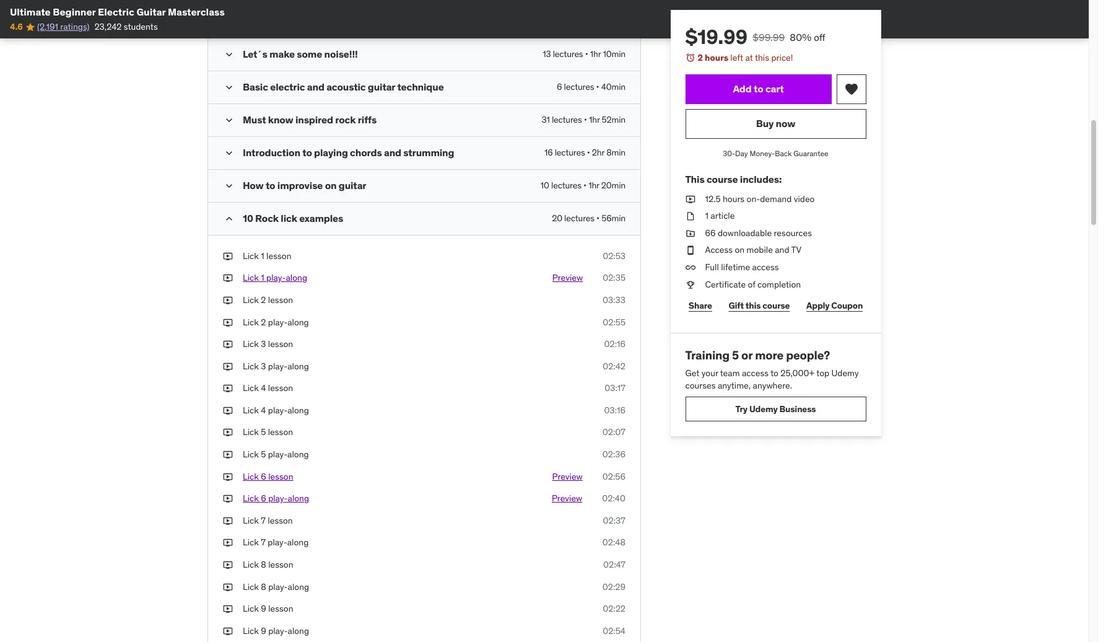 Task type: describe. For each thing, give the bounding box(es) containing it.
80%
[[791, 31, 812, 43]]

make
[[270, 48, 295, 60]]

riffs
[[358, 113, 377, 126]]

includes:
[[741, 173, 783, 186]]

this course includes:
[[686, 173, 783, 186]]

0 vertical spatial 6
[[557, 81, 562, 92]]

1 for play-
[[261, 272, 264, 283]]

xsmall image left lick 6 lesson button
[[223, 471, 233, 483]]

small image for how
[[223, 180, 235, 192]]

small image for 10
[[223, 212, 235, 225]]

xsmall image left lick 7 lesson
[[223, 515, 233, 527]]

lick 4 lesson
[[243, 383, 293, 394]]

6 for play-
[[261, 493, 266, 504]]

lick 2 play-along
[[243, 316, 309, 328]]

$19.99
[[686, 24, 748, 50]]

lesson for lick 6 lesson
[[268, 471, 293, 482]]

2 for 02:55
[[261, 316, 266, 328]]

xsmall image down this
[[686, 193, 696, 205]]

know
[[268, 113, 293, 126]]

13 lectures • 1hr 10min
[[543, 48, 626, 59]]

money-
[[750, 148, 776, 158]]

23,242 students
[[94, 21, 158, 32]]

xsmall image left lick 8 play-along
[[223, 581, 233, 593]]

add to cart
[[734, 82, 785, 95]]

lick for lick 1 lesson
[[243, 250, 259, 261]]

xsmall image left 1 article
[[686, 210, 696, 222]]

students
[[124, 21, 158, 32]]

small image for basic
[[223, 81, 235, 93]]

day
[[736, 148, 749, 158]]

2 vertical spatial and
[[776, 244, 790, 256]]

1hr for riffs
[[589, 114, 600, 125]]

xsmall image left access
[[686, 244, 696, 257]]

xsmall image left lick 9 lesson
[[223, 603, 233, 615]]

13
[[543, 48, 551, 59]]

along for lick 6 play-along
[[288, 493, 309, 504]]

lectures for introduction to playing chords and strumming
[[555, 147, 585, 158]]

play- for 8
[[268, 581, 288, 592]]

masterclass
[[168, 6, 225, 18]]

preview for 02:35
[[553, 272, 583, 283]]

how to improvise on guitar
[[243, 179, 367, 191]]

more
[[756, 348, 784, 363]]

xsmall image left the lick 6 play-along button
[[223, 493, 233, 505]]

66 downloadable resources
[[706, 227, 813, 238]]

10min
[[603, 48, 626, 59]]

access on mobile and tv
[[706, 244, 802, 256]]

lick for lick 9 lesson
[[243, 603, 259, 614]]

at
[[746, 52, 754, 63]]

share button
[[686, 293, 716, 318]]

lesson for lick 7 lesson
[[268, 515, 293, 526]]

strumming
[[404, 146, 455, 158]]

lick 1 play-along button
[[243, 272, 307, 284]]

lick 9 play-along
[[243, 625, 309, 636]]

price!
[[772, 52, 794, 63]]

10 rock lick examples
[[243, 212, 343, 224]]

rock
[[255, 212, 279, 224]]

to for how
[[266, 179, 275, 191]]

improvise
[[278, 179, 323, 191]]

12.5
[[706, 193, 721, 204]]

20
[[552, 212, 563, 224]]

1 article
[[706, 210, 736, 221]]

share
[[689, 300, 713, 311]]

20 lectures • 56min
[[552, 212, 626, 224]]

lesson for lick 9 lesson
[[268, 603, 293, 614]]

xsmall image left lick 4 lesson
[[223, 383, 233, 395]]

lick 6 lesson button
[[243, 471, 293, 483]]

full
[[706, 261, 720, 273]]

some
[[297, 48, 322, 60]]

to for introduction
[[303, 146, 312, 158]]

how
[[243, 179, 264, 191]]

lick for lick 5 play-along
[[243, 449, 259, 460]]

gift this course
[[729, 300, 791, 311]]

back
[[776, 148, 793, 158]]

xsmall image left lick 3 play-along
[[223, 360, 233, 373]]

lick 6 play-along button
[[243, 493, 309, 505]]

play- for 1
[[267, 272, 286, 283]]

training 5 or more people? get your team access to 25,000+ top udemy courses anytime, anywhere.
[[686, 348, 860, 391]]

wishlist image
[[845, 82, 860, 96]]

0 vertical spatial course
[[707, 173, 739, 186]]

must
[[243, 113, 266, 126]]

1 vertical spatial this
[[746, 300, 762, 311]]

play- for 5
[[268, 449, 288, 460]]

lick for lick 3 lesson
[[243, 338, 259, 350]]

lick for lick 4 lesson
[[243, 383, 259, 394]]

resources
[[775, 227, 813, 238]]

electric
[[270, 80, 305, 93]]

apply
[[807, 300, 830, 311]]

10 for 10 rock lick examples
[[243, 212, 253, 224]]

lick 5 play-along
[[243, 449, 309, 460]]

6 for lesson
[[261, 471, 266, 482]]

lick for lick 7 lesson
[[243, 515, 259, 526]]

certificate
[[706, 279, 747, 290]]

electric
[[98, 6, 134, 18]]

play- for 6
[[268, 493, 288, 504]]

0 vertical spatial access
[[753, 261, 780, 273]]

examples
[[299, 212, 343, 224]]

12.5 hours on-demand video
[[706, 193, 816, 204]]

try
[[736, 403, 748, 414]]

lectures for 10 rock lick examples
[[565, 212, 595, 224]]

apply coupon
[[807, 300, 864, 311]]

lesson for lick 5 lesson
[[268, 427, 293, 438]]

add
[[734, 82, 752, 95]]

lick 7 play-along
[[243, 537, 309, 548]]

lick 3 play-along
[[243, 360, 309, 372]]

10 for 10 lectures • 1hr 20min
[[541, 180, 550, 191]]

preview for 02:56
[[552, 471, 583, 482]]

full lifetime access
[[706, 261, 780, 273]]

or
[[742, 348, 753, 363]]

along for lick 8 play-along
[[288, 581, 309, 592]]

team
[[721, 367, 741, 379]]

5 for lesson
[[261, 427, 266, 438]]

xsmall image left lick 5 lesson
[[223, 427, 233, 439]]

• for basic electric and acoustic guitar technique
[[597, 81, 600, 92]]

1 horizontal spatial course
[[763, 300, 791, 311]]

0 vertical spatial 1
[[706, 210, 709, 221]]

3 for lesson
[[261, 338, 266, 350]]

xsmall image left lick 1 play-along button
[[223, 272, 233, 284]]

lectures for how to improvise on guitar
[[552, 180, 582, 191]]

basic electric and acoustic guitar technique
[[243, 80, 444, 93]]

xsmall image left lick 8 lesson
[[223, 559, 233, 571]]

xsmall image left 66
[[686, 227, 696, 239]]

66
[[706, 227, 716, 238]]

lick for lick 2 lesson
[[243, 294, 259, 305]]

now
[[777, 117, 796, 130]]

article
[[711, 210, 736, 221]]

downloadable
[[719, 227, 773, 238]]

buy now button
[[686, 109, 867, 139]]

access
[[706, 244, 734, 256]]

courses
[[686, 380, 716, 391]]

xsmall image up share
[[686, 279, 696, 291]]

02:53
[[603, 250, 626, 261]]

0 vertical spatial this
[[756, 52, 770, 63]]

certificate of completion
[[706, 279, 802, 290]]

7 for lesson
[[261, 515, 266, 526]]

lick for lick 6 play-along
[[243, 493, 259, 504]]

noise!!!
[[324, 48, 358, 60]]

0 vertical spatial 1hr
[[591, 48, 601, 59]]

buy now
[[757, 117, 796, 130]]

along for lick 4 play-along
[[288, 405, 309, 416]]

30-
[[724, 148, 736, 158]]

4 for lesson
[[261, 383, 266, 394]]

preview for 02:40
[[552, 493, 583, 504]]

5 for or
[[733, 348, 740, 363]]

1 horizontal spatial on
[[736, 244, 745, 256]]

8 for play-
[[261, 581, 266, 592]]

1 small image from the top
[[223, 15, 235, 28]]

9 for play-
[[261, 625, 266, 636]]

1hr for guitar
[[589, 180, 600, 191]]

play- for 7
[[268, 537, 287, 548]]

guitar
[[137, 6, 166, 18]]

ultimate beginner electric guitar masterclass
[[10, 6, 225, 18]]



Task type: locate. For each thing, give the bounding box(es) containing it.
xsmall image left lick 2 lesson
[[223, 294, 233, 306]]

4 up lick 5 lesson
[[261, 405, 266, 416]]

alarm image
[[686, 53, 696, 63]]

0 horizontal spatial guitar
[[339, 179, 367, 191]]

0 vertical spatial 8
[[261, 559, 266, 570]]

along for lick 1 play-along
[[286, 272, 307, 283]]

lick down lick 7 play-along
[[243, 559, 259, 570]]

play- for 4
[[268, 405, 288, 416]]

7 for play-
[[261, 537, 266, 548]]

40min
[[602, 81, 626, 92]]

0 vertical spatial 3
[[261, 338, 266, 350]]

lick down lick 2 lesson
[[243, 316, 259, 328]]

1 vertical spatial udemy
[[750, 403, 778, 414]]

• for how to improvise on guitar
[[584, 180, 587, 191]]

1 vertical spatial 2
[[261, 294, 266, 305]]

and
[[307, 80, 325, 93], [384, 146, 402, 158], [776, 244, 790, 256]]

along down lick 9 lesson
[[288, 625, 309, 636]]

11 lick from the top
[[243, 471, 259, 482]]

02:37
[[603, 515, 626, 526]]

0 vertical spatial on
[[325, 179, 337, 191]]

02:07
[[603, 427, 626, 438]]

1 vertical spatial and
[[384, 146, 402, 158]]

udemy
[[832, 367, 860, 379], [750, 403, 778, 414]]

course up 12.5
[[707, 173, 739, 186]]

lesson down lick 1 play-along button
[[268, 294, 293, 305]]

play- inside button
[[267, 272, 286, 283]]

31
[[542, 114, 550, 125]]

02:47
[[604, 559, 626, 570]]

add to cart button
[[686, 74, 832, 104]]

1 vertical spatial 5
[[261, 427, 266, 438]]

training
[[686, 348, 730, 363]]

video
[[795, 193, 816, 204]]

lesson up lick 8 play-along
[[268, 559, 293, 570]]

1hr left 20min
[[589, 180, 600, 191]]

along for lick 5 play-along
[[288, 449, 309, 460]]

lick 7 lesson
[[243, 515, 293, 526]]

lesson down the lick 6 play-along button
[[268, 515, 293, 526]]

02:48
[[603, 537, 626, 548]]

try udemy business link
[[686, 397, 867, 421]]

2 9 from the top
[[261, 625, 266, 636]]

lick 5 lesson
[[243, 427, 293, 438]]

lesson for lick 8 lesson
[[268, 559, 293, 570]]

1 vertical spatial 1hr
[[589, 114, 600, 125]]

16
[[545, 147, 553, 158]]

8 lick from the top
[[243, 405, 259, 416]]

1 horizontal spatial guitar
[[368, 80, 395, 93]]

8 down lick 7 play-along
[[261, 559, 266, 570]]

preview
[[553, 272, 583, 283], [552, 471, 583, 482], [552, 493, 583, 504]]

0 vertical spatial 9
[[261, 603, 266, 614]]

apply coupon button
[[804, 293, 867, 318]]

0 vertical spatial 10
[[541, 180, 550, 191]]

off
[[815, 31, 826, 43]]

1hr left 10min
[[591, 48, 601, 59]]

2 vertical spatial 5
[[261, 449, 266, 460]]

beginner
[[53, 6, 96, 18]]

3 down lick 2 play-along
[[261, 338, 266, 350]]

lick 4 play-along
[[243, 405, 309, 416]]

2 for 03:33
[[261, 294, 266, 305]]

0 vertical spatial hours
[[706, 52, 729, 63]]

lick 1 lesson
[[243, 250, 292, 261]]

lick 3 lesson
[[243, 338, 293, 350]]

on right improvise
[[325, 179, 337, 191]]

small image for introduction
[[223, 147, 235, 159]]

5 for play-
[[261, 449, 266, 460]]

lick 2 lesson
[[243, 294, 293, 305]]

1 vertical spatial 3
[[261, 360, 266, 372]]

on up full lifetime access
[[736, 244, 745, 256]]

play-
[[267, 272, 286, 283], [268, 316, 288, 328], [268, 360, 288, 372], [268, 405, 288, 416], [268, 449, 288, 460], [268, 493, 288, 504], [268, 537, 287, 548], [268, 581, 288, 592], [268, 625, 288, 636]]

3 lick from the top
[[243, 294, 259, 305]]

lick up lick 5 lesson
[[243, 405, 259, 416]]

ratings)
[[60, 21, 90, 32]]

0 horizontal spatial course
[[707, 173, 739, 186]]

small image
[[223, 48, 235, 61], [223, 147, 235, 159], [223, 180, 235, 192], [223, 212, 235, 225]]

2 4 from the top
[[261, 405, 266, 416]]

17 lick from the top
[[243, 603, 259, 614]]

0 vertical spatial guitar
[[368, 80, 395, 93]]

4.6
[[10, 21, 23, 32]]

2 vertical spatial 1
[[261, 272, 264, 283]]

2 vertical spatial 1hr
[[589, 180, 600, 191]]

lectures right 16
[[555, 147, 585, 158]]

2 vertical spatial 2
[[261, 316, 266, 328]]

10 lectures • 1hr 20min
[[541, 180, 626, 191]]

1 left article
[[706, 210, 709, 221]]

lick 9 lesson
[[243, 603, 293, 614]]

16 lick from the top
[[243, 581, 259, 592]]

xsmall image left lick 5 play-along
[[223, 449, 233, 461]]

udemy inside training 5 or more people? get your team access to 25,000+ top udemy courses anytime, anywhere.
[[832, 367, 860, 379]]

small image for let´s
[[223, 48, 235, 61]]

10 lick from the top
[[243, 449, 259, 460]]

3 for play-
[[261, 360, 266, 372]]

• for must know inspired rock riffs
[[584, 114, 587, 125]]

along up lick 4 lesson
[[288, 360, 309, 372]]

guitar for on
[[339, 179, 367, 191]]

2 lick from the top
[[243, 272, 259, 283]]

8 for lesson
[[261, 559, 266, 570]]

0 vertical spatial 2
[[698, 52, 704, 63]]

lectures right 31
[[552, 114, 582, 125]]

2 small image from the top
[[223, 147, 235, 159]]

1 for lesson
[[261, 250, 264, 261]]

7 down lick 7 lesson
[[261, 537, 266, 548]]

30-day money-back guarantee
[[724, 148, 829, 158]]

guitar for acoustic
[[368, 80, 395, 93]]

group
[[208, 0, 641, 5]]

lesson for lick 3 lesson
[[268, 338, 293, 350]]

play- for 3
[[268, 360, 288, 372]]

9 for lesson
[[261, 603, 266, 614]]

3 small image from the top
[[223, 180, 235, 192]]

02:16
[[605, 338, 626, 350]]

xsmall image left lick 9 play-along
[[223, 625, 233, 637]]

coupon
[[832, 300, 864, 311]]

9 up lick 9 play-along
[[261, 603, 266, 614]]

lectures for basic electric and acoustic guitar technique
[[564, 81, 595, 92]]

small image left the let´s
[[223, 48, 235, 61]]

02:29
[[603, 581, 626, 592]]

lectures right 20
[[565, 212, 595, 224]]

lectures for must know inspired rock riffs
[[552, 114, 582, 125]]

0 vertical spatial 7
[[261, 515, 266, 526]]

access down mobile
[[753, 261, 780, 273]]

hours for 2
[[706, 52, 729, 63]]

to inside button
[[755, 82, 764, 95]]

guitar right acoustic
[[368, 80, 395, 93]]

1 vertical spatial 10
[[243, 212, 253, 224]]

lick for lick 3 play-along
[[243, 360, 259, 372]]

•
[[585, 48, 589, 59], [597, 81, 600, 92], [584, 114, 587, 125], [587, 147, 590, 158], [584, 180, 587, 191], [597, 212, 600, 224]]

play- for 9
[[268, 625, 288, 636]]

1 small image from the top
[[223, 48, 235, 61]]

• left 40min
[[597, 81, 600, 92]]

• left 10min
[[585, 48, 589, 59]]

2 vertical spatial 6
[[261, 493, 266, 504]]

• left 2hr at the top right of page
[[587, 147, 590, 158]]

technique
[[398, 80, 444, 93]]

play- for 2
[[268, 316, 288, 328]]

10 down 16
[[541, 180, 550, 191]]

5 up lick 5 play-along
[[261, 427, 266, 438]]

$19.99 $99.99 80% off
[[686, 24, 826, 50]]

0 vertical spatial and
[[307, 80, 325, 93]]

along up lick 8 lesson
[[287, 537, 309, 548]]

to inside training 5 or more people? get your team access to 25,000+ top udemy courses anytime, anywhere.
[[771, 367, 779, 379]]

02:35
[[603, 272, 626, 283]]

xsmall image
[[686, 193, 696, 205], [686, 210, 696, 222], [686, 227, 696, 239], [686, 279, 696, 291], [223, 294, 233, 306], [223, 405, 233, 417], [223, 427, 233, 439], [223, 559, 233, 571], [223, 581, 233, 593]]

along
[[286, 272, 307, 283], [288, 316, 309, 328], [288, 360, 309, 372], [288, 405, 309, 416], [288, 449, 309, 460], [288, 493, 309, 504], [287, 537, 309, 548], [288, 581, 309, 592], [288, 625, 309, 636]]

to left playing at top left
[[303, 146, 312, 158]]

1 8 from the top
[[261, 559, 266, 570]]

lick for lick 8 play-along
[[243, 581, 259, 592]]

lick for lick 7 play-along
[[243, 537, 259, 548]]

small image
[[223, 15, 235, 28], [223, 81, 235, 93], [223, 114, 235, 126]]

xsmall image left lick 2 play-along
[[223, 316, 233, 329]]

• for let´s make some noise!!!
[[585, 48, 589, 59]]

xsmall image
[[686, 244, 696, 257], [223, 250, 233, 262], [686, 261, 696, 274], [223, 272, 233, 284], [223, 316, 233, 329], [223, 338, 233, 351], [223, 360, 233, 373], [223, 383, 233, 395], [223, 449, 233, 461], [223, 471, 233, 483], [223, 493, 233, 505], [223, 515, 233, 527], [223, 537, 233, 549], [223, 603, 233, 615], [223, 625, 233, 637]]

lesson for lick 1 lesson
[[267, 250, 292, 261]]

2 8 from the top
[[261, 581, 266, 592]]

1 9 from the top
[[261, 603, 266, 614]]

lick for lick 6 lesson
[[243, 471, 259, 482]]

9 lick from the top
[[243, 427, 259, 438]]

0 vertical spatial small image
[[223, 15, 235, 28]]

1 horizontal spatial and
[[384, 146, 402, 158]]

0 vertical spatial preview
[[553, 272, 583, 283]]

• for 10 rock lick examples
[[597, 212, 600, 224]]

8 up lick 9 lesson
[[261, 581, 266, 592]]

along down lick 6 lesson button
[[288, 493, 309, 504]]

and right 'chords'
[[384, 146, 402, 158]]

of
[[749, 279, 756, 290]]

preview left "02:35" on the right of page
[[553, 272, 583, 283]]

4 lick from the top
[[243, 316, 259, 328]]

1 inside button
[[261, 272, 264, 283]]

xsmall image left the lick 4 play-along on the left bottom of the page
[[223, 405, 233, 417]]

3 small image from the top
[[223, 114, 235, 126]]

lick for lick 4 play-along
[[243, 405, 259, 416]]

1 vertical spatial 1
[[261, 250, 264, 261]]

play- up lick 6 lesson
[[268, 449, 288, 460]]

1 vertical spatial small image
[[223, 81, 235, 93]]

lick down lick 7 lesson
[[243, 537, 259, 548]]

02:36
[[603, 449, 626, 460]]

9 down lick 9 lesson
[[261, 625, 266, 636]]

course
[[707, 173, 739, 186], [763, 300, 791, 311]]

16 lectures • 2hr 8min
[[545, 147, 626, 158]]

1 vertical spatial on
[[736, 244, 745, 256]]

this right at
[[756, 52, 770, 63]]

lesson up lick 1 play-along
[[267, 250, 292, 261]]

xsmall image left full
[[686, 261, 696, 274]]

1 vertical spatial access
[[743, 367, 769, 379]]

small image for must
[[223, 114, 235, 126]]

1 vertical spatial 6
[[261, 471, 266, 482]]

lick down lick 2 play-along
[[243, 338, 259, 350]]

xsmall image left lick 3 lesson
[[223, 338, 233, 351]]

1 horizontal spatial udemy
[[832, 367, 860, 379]]

1hr left 52min
[[589, 114, 600, 125]]

2 vertical spatial preview
[[552, 493, 583, 504]]

03:16
[[605, 405, 626, 416]]

rock
[[335, 113, 356, 126]]

23,242
[[94, 21, 122, 32]]

play- up lick 8 lesson
[[268, 537, 287, 548]]

your
[[702, 367, 719, 379]]

access down or at the bottom
[[743, 367, 769, 379]]

this
[[686, 173, 705, 186]]

25,000+
[[781, 367, 815, 379]]

12 lick from the top
[[243, 493, 259, 504]]

1 lick from the top
[[243, 250, 259, 261]]

lick down lick 1 play-along button
[[243, 294, 259, 305]]

31 lectures • 1hr 52min
[[542, 114, 626, 125]]

people?
[[787, 348, 831, 363]]

to
[[755, 82, 764, 95], [303, 146, 312, 158], [266, 179, 275, 191], [771, 367, 779, 379]]

preview left the 02:56 on the bottom right of the page
[[552, 471, 583, 482]]

lesson down lick 8 play-along
[[268, 603, 293, 614]]

preview left 02:40
[[552, 493, 583, 504]]

anytime,
[[719, 380, 752, 391]]

lick up lick 9 lesson
[[243, 581, 259, 592]]

gift
[[729, 300, 745, 311]]

5 inside training 5 or more people? get your team access to 25,000+ top udemy courses anytime, anywhere.
[[733, 348, 740, 363]]

2 small image from the top
[[223, 81, 235, 93]]

6 lick from the top
[[243, 360, 259, 372]]

1 vertical spatial course
[[763, 300, 791, 311]]

gift this course link
[[726, 293, 794, 318]]

small image left how
[[223, 180, 235, 192]]

tv
[[792, 244, 802, 256]]

8
[[261, 559, 266, 570], [261, 581, 266, 592]]

ultimate
[[10, 6, 51, 18]]

7 lick from the top
[[243, 383, 259, 394]]

0 vertical spatial 4
[[261, 383, 266, 394]]

along up lick 3 lesson
[[288, 316, 309, 328]]

try udemy business
[[736, 403, 817, 414]]

play- inside button
[[268, 493, 288, 504]]

2 horizontal spatial and
[[776, 244, 790, 256]]

udemy right try
[[750, 403, 778, 414]]

2 down lick 2 lesson
[[261, 316, 266, 328]]

1 4 from the top
[[261, 383, 266, 394]]

0 horizontal spatial on
[[325, 179, 337, 191]]

1 vertical spatial 9
[[261, 625, 266, 636]]

along inside button
[[286, 272, 307, 283]]

and right electric
[[307, 80, 325, 93]]

along up lick 2 lesson
[[286, 272, 307, 283]]

4 small image from the top
[[223, 212, 235, 225]]

lesson for lick 2 lesson
[[268, 294, 293, 305]]

hours for 12.5
[[724, 193, 745, 204]]

6 inside button
[[261, 471, 266, 482]]

play- down lick 8 lesson
[[268, 581, 288, 592]]

0 vertical spatial 5
[[733, 348, 740, 363]]

03:33
[[603, 294, 626, 305]]

lick down lick 6 lesson button
[[243, 493, 259, 504]]

and left tv
[[776, 244, 790, 256]]

lick for lick 9 play-along
[[243, 625, 259, 636]]

small image left rock
[[223, 212, 235, 225]]

xsmall image left lick 7 play-along
[[223, 537, 233, 549]]

lick for lick 8 lesson
[[243, 559, 259, 570]]

4 for play-
[[261, 405, 266, 416]]

02:22
[[603, 603, 626, 614]]

along for lick 9 play-along
[[288, 625, 309, 636]]

1 up lick 1 play-along
[[261, 250, 264, 261]]

1 vertical spatial guitar
[[339, 179, 367, 191]]

2 7 from the top
[[261, 537, 266, 548]]

lick for lick 1 play-along
[[243, 272, 259, 283]]

along for lick 7 play-along
[[287, 537, 309, 548]]

(2,191 ratings)
[[37, 21, 90, 32]]

play- down lick 6 lesson button
[[268, 493, 288, 504]]

lick down lick 5 lesson
[[243, 449, 259, 460]]

guitar down introduction to playing chords and strumming
[[339, 179, 367, 191]]

1 3 from the top
[[261, 338, 266, 350]]

along inside button
[[288, 493, 309, 504]]

13 lick from the top
[[243, 515, 259, 526]]

7
[[261, 515, 266, 526], [261, 537, 266, 548]]

0 horizontal spatial and
[[307, 80, 325, 93]]

6 down lick 5 play-along
[[261, 471, 266, 482]]

hours down this course includes:
[[724, 193, 745, 204]]

2 vertical spatial small image
[[223, 114, 235, 126]]

0 horizontal spatial 10
[[243, 212, 253, 224]]

this
[[756, 52, 770, 63], [746, 300, 762, 311]]

along for lick 3 play-along
[[288, 360, 309, 372]]

1 horizontal spatial 10
[[541, 180, 550, 191]]

6 up 31 lectures • 1hr 52min
[[557, 81, 562, 92]]

to for add
[[755, 82, 764, 95]]

lick down lick 1 lesson
[[243, 272, 259, 283]]

• for introduction to playing chords and strumming
[[587, 147, 590, 158]]

lesson for lick 4 lesson
[[268, 383, 293, 394]]

2 3 from the top
[[261, 360, 266, 372]]

lick down lick 3 play-along
[[243, 383, 259, 394]]

access inside training 5 or more people? get your team access to 25,000+ top udemy courses anytime, anywhere.
[[743, 367, 769, 379]]

hours left the left
[[706, 52, 729, 63]]

5 lick from the top
[[243, 338, 259, 350]]

lick up lick 5 play-along
[[243, 427, 259, 438]]

0 vertical spatial udemy
[[832, 367, 860, 379]]

18 lick from the top
[[243, 625, 259, 636]]

play- down lick 9 lesson
[[268, 625, 288, 636]]

must know inspired rock riffs
[[243, 113, 377, 126]]

lectures for let´s make some noise!!!
[[553, 48, 583, 59]]

udemy right top
[[832, 367, 860, 379]]

lick down the lick 6 play-along button
[[243, 515, 259, 526]]

guarantee
[[794, 148, 829, 158]]

basic
[[243, 80, 268, 93]]

6 inside button
[[261, 493, 266, 504]]

2 right alarm image
[[698, 52, 704, 63]]

lick for lick 5 lesson
[[243, 427, 259, 438]]

10 left rock
[[243, 212, 253, 224]]

along for lick 2 play-along
[[288, 316, 309, 328]]

1 vertical spatial 7
[[261, 537, 266, 548]]

15 lick from the top
[[243, 559, 259, 570]]

(2,191
[[37, 21, 58, 32]]

this right gift
[[746, 300, 762, 311]]

xsmall image left lick 1 lesson
[[223, 250, 233, 262]]

1 vertical spatial 4
[[261, 405, 266, 416]]

5
[[733, 348, 740, 363], [261, 427, 266, 438], [261, 449, 266, 460]]

lick inside button
[[243, 493, 259, 504]]

to right how
[[266, 179, 275, 191]]

top
[[817, 367, 830, 379]]

1 7 from the top
[[261, 515, 266, 526]]

play- up lick 2 lesson
[[267, 272, 286, 283]]

14 lick from the top
[[243, 537, 259, 548]]

lesson inside button
[[268, 471, 293, 482]]

1 vertical spatial hours
[[724, 193, 745, 204]]

0 horizontal spatial udemy
[[750, 403, 778, 414]]

4
[[261, 383, 266, 394], [261, 405, 266, 416]]

lick for lick 2 play-along
[[243, 316, 259, 328]]

let´s
[[243, 48, 268, 60]]

1 vertical spatial preview
[[552, 471, 583, 482]]

1 vertical spatial 8
[[261, 581, 266, 592]]

lectures up 31 lectures • 1hr 52min
[[564, 81, 595, 92]]

udemy inside the try udemy business link
[[750, 403, 778, 414]]



Task type: vqa. For each thing, say whether or not it's contained in the screenshot.
Add
yes



